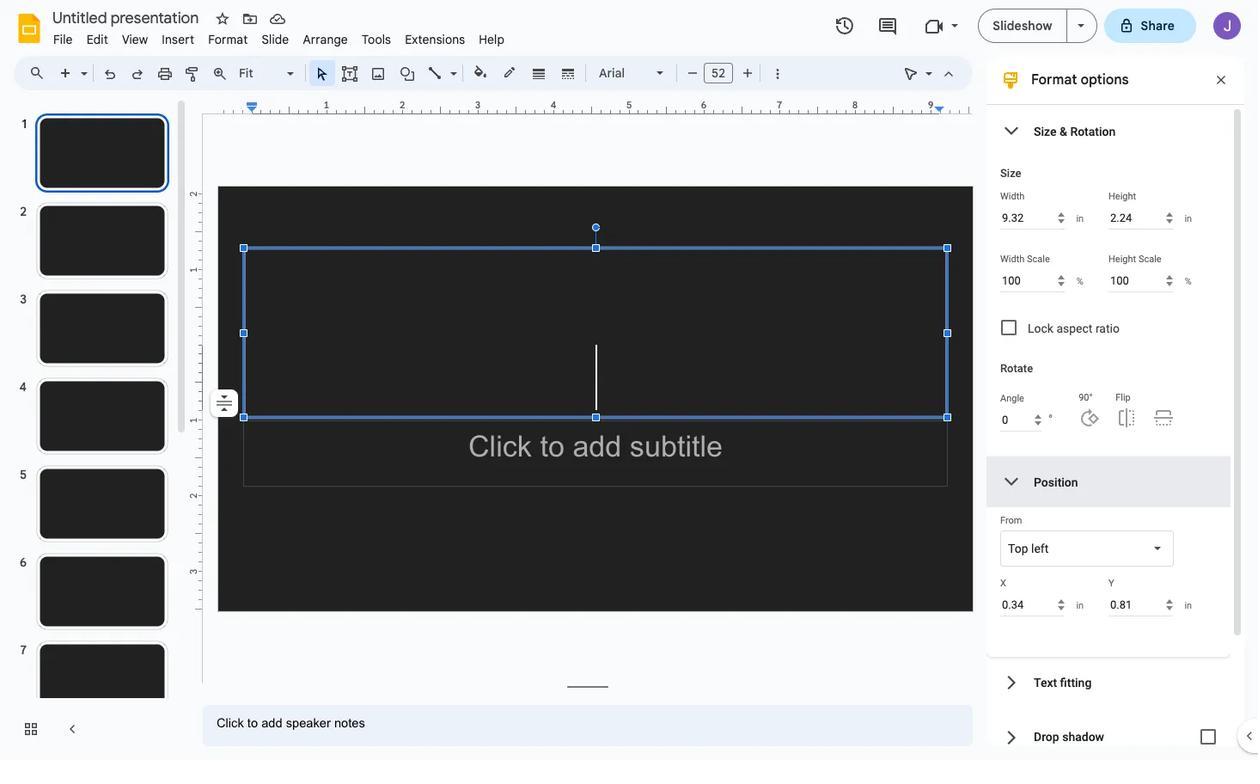 Task type: describe. For each thing, give the bounding box(es) containing it.
Height, measured in inches. Value must be between 0.01 and 58712 text field
[[1109, 206, 1174, 230]]

shrink text on overflow image
[[212, 391, 236, 415]]

Zoom field
[[234, 61, 302, 86]]

text fitting tab
[[987, 657, 1231, 708]]

rotate
[[1001, 362, 1034, 375]]

menu bar inside menu bar banner
[[46, 22, 512, 51]]

Zoom text field
[[236, 61, 285, 85]]

file
[[53, 32, 73, 47]]

lock aspect ratio
[[1028, 322, 1120, 335]]

Toggle shadow checkbox
[[1192, 720, 1226, 754]]

shadow
[[1063, 730, 1105, 744]]

top
[[1009, 542, 1029, 556]]

share
[[1142, 18, 1175, 34]]

help menu item
[[472, 29, 512, 50]]

drop shadow tab
[[987, 708, 1231, 760]]

shape image
[[398, 61, 417, 85]]

format for format
[[208, 32, 248, 47]]

size for size
[[1001, 167, 1022, 180]]

fill color: transparent image
[[471, 61, 491, 83]]

Height Scale, measured in percents. Value must be between 0.9 and 2615566 text field
[[1109, 269, 1174, 292]]

width scale
[[1001, 254, 1051, 265]]

live pointer settings image
[[922, 62, 933, 68]]

help
[[479, 32, 505, 47]]

lock
[[1028, 322, 1054, 335]]

Angle, measured in degrees. Value must be between 0 and 360 text field
[[1001, 408, 1042, 432]]

in for y
[[1185, 600, 1193, 611]]

X position, measured in inches. Value must be between -58712 and 58712 text field
[[1001, 593, 1066, 617]]

position
[[1034, 475, 1079, 489]]

menu bar banner
[[0, 0, 1259, 760]]

arrange menu item
[[296, 29, 355, 50]]

from
[[1001, 515, 1023, 526]]

arial
[[599, 65, 625, 81]]

size & rotation
[[1034, 124, 1116, 138]]

size & rotation tab
[[987, 106, 1231, 157]]

select line image
[[446, 62, 457, 68]]

toggle shadow image
[[1192, 720, 1226, 754]]

% for height scale
[[1186, 276, 1193, 287]]

edit menu item
[[80, 29, 115, 50]]

in for x
[[1077, 600, 1084, 611]]

Font size field
[[704, 63, 740, 88]]

height scale
[[1109, 254, 1162, 265]]

position tab
[[987, 457, 1231, 507]]

file menu item
[[46, 29, 80, 50]]

format options
[[1032, 71, 1130, 89]]

mode and view toolbar
[[898, 56, 963, 90]]

% for width scale
[[1077, 276, 1084, 287]]

view
[[122, 32, 148, 47]]

drop
[[1034, 730, 1060, 744]]

Y position, measured in inches. Value must be between -58712 and 58712 text field
[[1109, 593, 1174, 617]]

main toolbar
[[51, 60, 791, 88]]

fitting
[[1061, 675, 1092, 689]]

text
[[1034, 675, 1058, 689]]

height for height scale
[[1109, 254, 1137, 265]]



Task type: vqa. For each thing, say whether or not it's contained in the screenshot.
light green 2 image
no



Task type: locate. For each thing, give the bounding box(es) containing it.
format
[[208, 32, 248, 47], [1032, 71, 1078, 89]]

format inside format menu item
[[208, 32, 248, 47]]

1 vertical spatial width
[[1001, 254, 1025, 265]]

right margin image
[[936, 101, 973, 114]]

font list. arial selected. option
[[599, 61, 647, 85]]

1 horizontal spatial scale
[[1139, 254, 1162, 265]]

1 horizontal spatial format
[[1032, 71, 1078, 89]]

y
[[1109, 578, 1115, 589]]

width for width
[[1001, 191, 1025, 202]]

rotation
[[1071, 124, 1116, 138]]

arrange
[[303, 32, 348, 47]]

height for height
[[1109, 191, 1137, 202]]

0 horizontal spatial %
[[1077, 276, 1084, 287]]

0 vertical spatial format
[[208, 32, 248, 47]]

format options application
[[0, 0, 1259, 760]]

in right "width, measured in inches. value must be between 0.01 and 58712" text field
[[1077, 213, 1084, 224]]

1 vertical spatial size
[[1001, 167, 1022, 180]]

left
[[1032, 542, 1049, 556]]

format menu item
[[201, 29, 255, 50]]

navigation inside format options application
[[0, 97, 189, 760]]

Star checkbox
[[211, 7, 235, 31]]

border color: transparent image
[[500, 61, 520, 83]]

in right height, measured in inches. value must be between 0.01 and 58712 text box
[[1185, 213, 1193, 224]]

tools
[[362, 32, 391, 47]]

new slide with layout image
[[77, 62, 88, 68]]

view menu item
[[115, 29, 155, 50]]

size inside tab
[[1034, 124, 1057, 138]]

1 width from the top
[[1001, 191, 1025, 202]]

x
[[1001, 578, 1007, 589]]

slideshow
[[993, 18, 1053, 34]]

option inside format options application
[[211, 390, 238, 417]]

slideshow button
[[979, 9, 1068, 43]]

Width, measured in inches. Value must be between 0.01 and 58712 text field
[[1001, 206, 1066, 230]]

in for height
[[1185, 213, 1193, 224]]

format inside format options section
[[1032, 71, 1078, 89]]

1 scale from the left
[[1028, 254, 1051, 265]]

°
[[1049, 411, 1054, 427]]

presentation options image
[[1078, 24, 1085, 28]]

scale
[[1028, 254, 1051, 265], [1139, 254, 1162, 265]]

format left options
[[1032, 71, 1078, 89]]

width for width scale
[[1001, 254, 1025, 265]]

border dash option
[[559, 61, 578, 85]]

1 horizontal spatial size
[[1034, 124, 1057, 138]]

width up width scale, measured in percents. value must be between 0.9 and 630086 text field
[[1001, 254, 1025, 265]]

menu bar
[[46, 22, 512, 51]]

size up "width, measured in inches. value must be between 0.01 and 58712" text field
[[1001, 167, 1022, 180]]

0 horizontal spatial format
[[208, 32, 248, 47]]

width
[[1001, 191, 1025, 202], [1001, 254, 1025, 265]]

2 scale from the left
[[1139, 254, 1162, 265]]

Width Scale, measured in percents. Value must be between 0.9 and 630086 text field
[[1001, 269, 1066, 292]]

1 height from the top
[[1109, 191, 1137, 202]]

0 horizontal spatial size
[[1001, 167, 1022, 180]]

tools menu item
[[355, 29, 398, 50]]

0 vertical spatial height
[[1109, 191, 1137, 202]]

1 vertical spatial height
[[1109, 254, 1137, 265]]

flip
[[1116, 392, 1131, 403]]

text fitting
[[1034, 675, 1092, 689]]

0 vertical spatial width
[[1001, 191, 1025, 202]]

&
[[1060, 124, 1068, 138]]

insert menu item
[[155, 29, 201, 50]]

scale up width scale, measured in percents. value must be between 0.9 and 630086 text field
[[1028, 254, 1051, 265]]

in for width
[[1077, 213, 1084, 224]]

in
[[1077, 213, 1084, 224], [1185, 213, 1193, 224], [1077, 600, 1084, 611], [1185, 600, 1193, 611]]

slide
[[262, 32, 289, 47]]

scale for width scale
[[1028, 254, 1051, 265]]

height up height, measured in inches. value must be between 0.01 and 58712 text box
[[1109, 191, 1137, 202]]

share button
[[1105, 9, 1197, 43]]

size for size & rotation
[[1034, 124, 1057, 138]]

2 width from the top
[[1001, 254, 1025, 265]]

%
[[1077, 276, 1084, 287], [1186, 276, 1193, 287]]

insert image image
[[368, 61, 388, 85]]

height up height scale, measured in percents. value must be between 0.9 and 2615566 text box
[[1109, 254, 1137, 265]]

2 height from the top
[[1109, 254, 1137, 265]]

left margin image
[[219, 101, 257, 114]]

0 vertical spatial size
[[1034, 124, 1057, 138]]

1 horizontal spatial %
[[1186, 276, 1193, 287]]

in right the 'y position, measured in inches. value must be between -58712 and 58712' text box
[[1185, 600, 1193, 611]]

angle
[[1001, 393, 1025, 404]]

extensions menu item
[[398, 29, 472, 50]]

format options section
[[987, 56, 1245, 760]]

options
[[1081, 71, 1130, 89]]

top left option
[[1009, 540, 1049, 557]]

border weight option
[[529, 61, 549, 85]]

0 horizontal spatial scale
[[1028, 254, 1051, 265]]

Font size text field
[[705, 63, 733, 83]]

extensions
[[405, 32, 465, 47]]

Menus field
[[21, 61, 59, 85]]

navigation
[[0, 97, 189, 760]]

width up "width, measured in inches. value must be between 0.01 and 58712" text field
[[1001, 191, 1025, 202]]

2 % from the left
[[1186, 276, 1193, 287]]

format down star option
[[208, 32, 248, 47]]

% right width scale, measured in percents. value must be between 0.9 and 630086 text field
[[1077, 276, 1084, 287]]

Rename text field
[[46, 7, 209, 28]]

menu bar containing file
[[46, 22, 512, 51]]

aspect
[[1057, 322, 1093, 335]]

edit
[[87, 32, 108, 47]]

scale up height scale, measured in percents. value must be between 0.9 and 2615566 text box
[[1139, 254, 1162, 265]]

1 vertical spatial format
[[1032, 71, 1078, 89]]

insert
[[162, 32, 194, 47]]

1 % from the left
[[1077, 276, 1084, 287]]

top left
[[1009, 542, 1049, 556]]

slide menu item
[[255, 29, 296, 50]]

in right x position, measured in inches. value must be between -58712 and 58712 text field
[[1077, 600, 1084, 611]]

ratio
[[1096, 322, 1120, 335]]

option
[[211, 390, 238, 417]]

format for format options
[[1032, 71, 1078, 89]]

Lock aspect ratio checkbox
[[1002, 320, 1017, 335]]

height
[[1109, 191, 1137, 202], [1109, 254, 1137, 265]]

scale for height scale
[[1139, 254, 1162, 265]]

90°
[[1079, 392, 1093, 403]]

size
[[1034, 124, 1057, 138], [1001, 167, 1022, 180]]

% right height scale, measured in percents. value must be between 0.9 and 2615566 text box
[[1186, 276, 1193, 287]]

size left &
[[1034, 124, 1057, 138]]

drop shadow
[[1034, 730, 1105, 744]]



